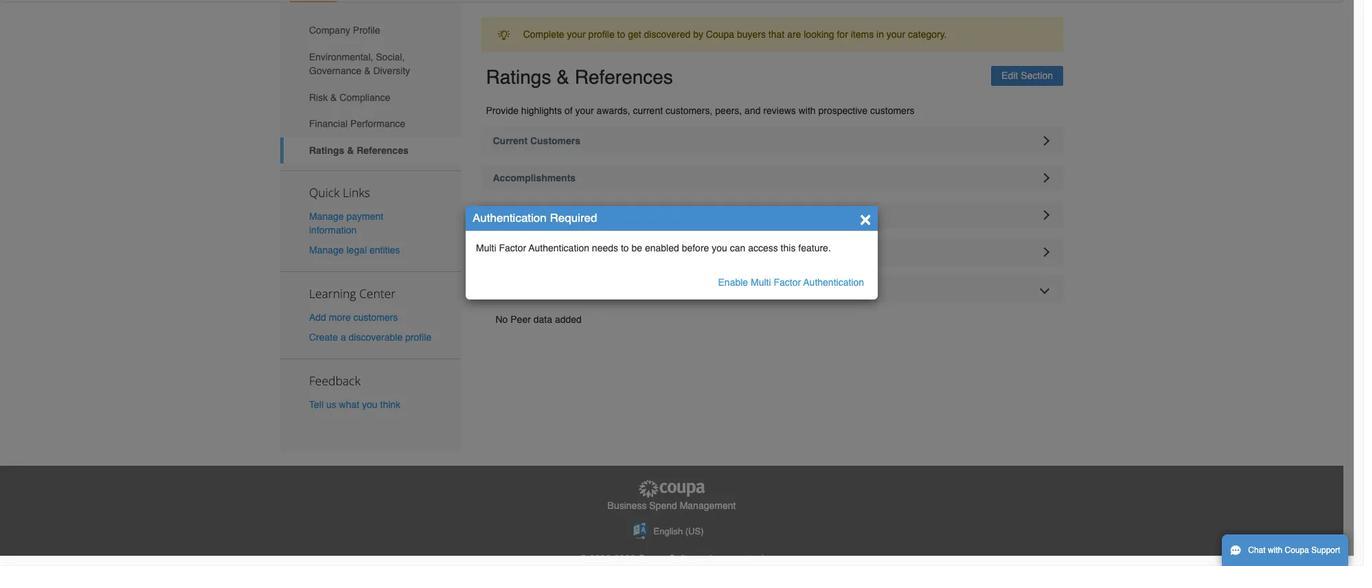 Task type: locate. For each thing, give the bounding box(es) containing it.
& right risk in the top left of the page
[[330, 92, 337, 103]]

authentication left "required"
[[473, 211, 547, 225]]

0 vertical spatial you
[[712, 242, 727, 253]]

with
[[799, 105, 816, 116], [1268, 545, 1283, 555]]

company profile link
[[280, 17, 461, 44]]

1 horizontal spatial with
[[1268, 545, 1283, 555]]

customers right prospective
[[870, 105, 915, 116]]

coupa
[[706, 29, 734, 40], [1285, 545, 1309, 555], [638, 553, 667, 564]]

to left get
[[617, 29, 625, 40]]

profile inside the complete your profile to get discovered by coupa buyers that are looking for items in your category. alert
[[588, 29, 615, 40]]

coupa right by
[[706, 29, 734, 40]]

business
[[608, 500, 647, 511]]

ratings & references up of
[[486, 66, 673, 88]]

1 vertical spatial with
[[1268, 545, 1283, 555]]

0 vertical spatial manage
[[309, 211, 344, 222]]

environmental, social, governance & diversity
[[309, 52, 410, 76]]

1 vertical spatial multi
[[751, 277, 771, 288]]

customers,
[[666, 105, 713, 116]]

to left be
[[621, 242, 629, 253]]

1 horizontal spatial ratings & references
[[486, 66, 673, 88]]

4 heading from the top
[[481, 238, 1063, 266]]

create a discoverable profile
[[309, 332, 432, 343]]

add more customers
[[309, 312, 398, 323]]

with right "reviews"
[[799, 105, 816, 116]]

& inside 'link'
[[330, 92, 337, 103]]

customers up discoverable
[[353, 312, 398, 323]]

1 vertical spatial customers
[[353, 312, 398, 323]]

financial performance
[[309, 118, 405, 129]]

discovered
[[644, 29, 691, 40]]

1 vertical spatial ratings
[[309, 145, 344, 156]]

profile
[[353, 25, 380, 36]]

0 vertical spatial to
[[617, 29, 625, 40]]

section
[[1021, 70, 1053, 81]]

provide highlights of your awards, current customers, peers, and reviews with prospective customers
[[486, 105, 915, 116]]

coupa left the support
[[1285, 545, 1309, 555]]

coupa inside alert
[[706, 29, 734, 40]]

references up awards,
[[575, 66, 673, 88]]

ratings & references
[[486, 66, 673, 88], [309, 145, 409, 156]]

multi right enable
[[751, 277, 771, 288]]

&
[[364, 65, 371, 76], [557, 66, 569, 88], [330, 92, 337, 103], [347, 145, 354, 156]]

1 horizontal spatial factor
[[774, 277, 801, 288]]

1 horizontal spatial you
[[712, 242, 727, 253]]

with right chat
[[1268, 545, 1283, 555]]

add
[[309, 312, 326, 323]]

software
[[669, 553, 707, 564]]

authentication down feature.
[[803, 277, 864, 288]]

coupa right 2023
[[638, 553, 667, 564]]

this
[[781, 242, 796, 253]]

1 manage from the top
[[309, 211, 344, 222]]

factor down this
[[774, 277, 801, 288]]

discoverable
[[349, 332, 403, 343]]

you
[[712, 242, 727, 253], [362, 399, 378, 410]]

ratings
[[486, 66, 551, 88], [309, 145, 344, 156]]

a
[[341, 332, 346, 343]]

with inside button
[[1268, 545, 1283, 555]]

risk
[[309, 92, 328, 103]]

ratings & references link
[[280, 137, 461, 164]]

feature.
[[798, 242, 831, 253]]

tell us what you think
[[309, 399, 401, 410]]

1 vertical spatial factor
[[774, 277, 801, 288]]

are
[[787, 29, 801, 40]]

chat with coupa support button
[[1222, 534, 1349, 566]]

you inside button
[[362, 399, 378, 410]]

category.
[[908, 29, 947, 40]]

2006-
[[590, 553, 614, 564]]

center
[[359, 285, 396, 302]]

0 vertical spatial ratings & references
[[486, 66, 673, 88]]

1 horizontal spatial references
[[575, 66, 673, 88]]

manage payment information link
[[309, 211, 383, 235]]

0 vertical spatial profile
[[588, 29, 615, 40]]

0 horizontal spatial customers
[[353, 312, 398, 323]]

tell
[[309, 399, 324, 410]]

© 2006-2023 coupa software incorporated
[[580, 553, 764, 564]]

factor down authentication required
[[499, 242, 526, 253]]

risk & compliance link
[[280, 84, 461, 111]]

1 horizontal spatial ratings
[[486, 66, 551, 88]]

0 horizontal spatial you
[[362, 399, 378, 410]]

× button
[[860, 207, 871, 229]]

1 vertical spatial profile
[[405, 332, 432, 343]]

authentication down "required"
[[529, 242, 589, 253]]

0 horizontal spatial with
[[799, 105, 816, 116]]

and
[[745, 105, 761, 116]]

company profile
[[309, 25, 380, 36]]

& left diversity
[[364, 65, 371, 76]]

1 horizontal spatial profile
[[588, 29, 615, 40]]

0 horizontal spatial factor
[[499, 242, 526, 253]]

compliance
[[340, 92, 390, 103]]

1 heading from the top
[[481, 127, 1063, 155]]

to
[[617, 29, 625, 40], [621, 242, 629, 253]]

& up of
[[557, 66, 569, 88]]

more
[[329, 312, 351, 323]]

2 horizontal spatial coupa
[[1285, 545, 1309, 555]]

enable multi factor authentication link
[[718, 277, 864, 288]]

0 vertical spatial authentication
[[473, 211, 547, 225]]

manage up information
[[309, 211, 344, 222]]

create
[[309, 332, 338, 343]]

ratings up provide
[[486, 66, 551, 88]]

ratings & references down financial performance
[[309, 145, 409, 156]]

environmental,
[[309, 52, 373, 63]]

heading
[[481, 127, 1063, 155], [481, 164, 1063, 192], [481, 201, 1063, 229], [481, 238, 1063, 266], [481, 275, 1063, 303]]

spend
[[649, 500, 677, 511]]

social,
[[376, 52, 405, 63]]

edit section
[[1002, 70, 1053, 81]]

think
[[380, 399, 401, 410]]

references down the performance
[[357, 145, 409, 156]]

0 horizontal spatial references
[[357, 145, 409, 156]]

multi factor authentication needs to be enabled before you can access this feature.
[[476, 242, 831, 253]]

payment
[[347, 211, 383, 222]]

×
[[860, 207, 871, 229]]

1 horizontal spatial customers
[[870, 105, 915, 116]]

2023
[[614, 553, 636, 564]]

0 horizontal spatial profile
[[405, 332, 432, 343]]

peers,
[[715, 105, 742, 116]]

english (us)
[[654, 526, 704, 537]]

2 manage from the top
[[309, 245, 344, 256]]

manage down information
[[309, 245, 344, 256]]

1 vertical spatial manage
[[309, 245, 344, 256]]

profile right discoverable
[[405, 332, 432, 343]]

1 vertical spatial you
[[362, 399, 378, 410]]

0 vertical spatial multi
[[476, 242, 496, 253]]

no
[[496, 314, 508, 325]]

you right what on the left
[[362, 399, 378, 410]]

1 horizontal spatial coupa
[[706, 29, 734, 40]]

you left can
[[712, 242, 727, 253]]

learning center
[[309, 285, 396, 302]]

to inside alert
[[617, 29, 625, 40]]

coupa supplier portal image
[[637, 479, 706, 499]]

your
[[567, 29, 586, 40], [887, 29, 905, 40], [575, 105, 594, 116]]

ratings down financial
[[309, 145, 344, 156]]

enable
[[718, 277, 748, 288]]

1 vertical spatial references
[[357, 145, 409, 156]]

access
[[748, 242, 778, 253]]

manage inside manage payment information
[[309, 211, 344, 222]]

1 vertical spatial ratings & references
[[309, 145, 409, 156]]

multi down authentication required
[[476, 242, 496, 253]]

factor
[[499, 242, 526, 253], [774, 277, 801, 288]]

company
[[309, 25, 350, 36]]

profile left get
[[588, 29, 615, 40]]



Task type: vqa. For each thing, say whether or not it's contained in the screenshot.
Quick Links
yes



Task type: describe. For each thing, give the bounding box(es) containing it.
us
[[326, 399, 336, 410]]

provide
[[486, 105, 519, 116]]

0 vertical spatial with
[[799, 105, 816, 116]]

support
[[1312, 545, 1340, 555]]

current
[[633, 105, 663, 116]]

buyers
[[737, 29, 766, 40]]

highlights
[[521, 105, 562, 116]]

0 horizontal spatial coupa
[[638, 553, 667, 564]]

legal
[[347, 245, 367, 256]]

financial
[[309, 118, 348, 129]]

enabled
[[645, 242, 679, 253]]

(us)
[[685, 526, 704, 537]]

awards,
[[597, 105, 630, 116]]

0 vertical spatial customers
[[870, 105, 915, 116]]

your right of
[[575, 105, 594, 116]]

business spend management
[[608, 500, 736, 511]]

complete your profile to get discovered by coupa buyers that are looking for items in your category.
[[523, 29, 947, 40]]

edit section link
[[991, 66, 1063, 86]]

manage legal entities link
[[309, 245, 400, 256]]

0 vertical spatial factor
[[499, 242, 526, 253]]

add more customers link
[[309, 312, 398, 323]]

create a discoverable profile link
[[309, 332, 432, 343]]

for
[[837, 29, 848, 40]]

edit
[[1002, 70, 1018, 81]]

information
[[309, 224, 357, 235]]

required
[[550, 211, 597, 225]]

environmental, social, governance & diversity link
[[280, 44, 461, 84]]

that
[[769, 29, 785, 40]]

in
[[877, 29, 884, 40]]

2 vertical spatial authentication
[[803, 277, 864, 288]]

complete
[[523, 29, 564, 40]]

added
[[555, 314, 582, 325]]

links
[[343, 184, 370, 200]]

manage for manage legal entities
[[309, 245, 344, 256]]

0 horizontal spatial ratings
[[309, 145, 344, 156]]

performance
[[350, 118, 405, 129]]

governance
[[309, 65, 362, 76]]

diversity
[[373, 65, 410, 76]]

quick
[[309, 184, 340, 200]]

financial performance link
[[280, 111, 461, 137]]

feedback
[[309, 373, 361, 389]]

0 horizontal spatial multi
[[476, 242, 496, 253]]

manage payment information
[[309, 211, 383, 235]]

of
[[565, 105, 573, 116]]

quick links
[[309, 184, 370, 200]]

& inside environmental, social, governance & diversity
[[364, 65, 371, 76]]

needs
[[592, 242, 618, 253]]

entities
[[370, 245, 400, 256]]

1 vertical spatial authentication
[[529, 242, 589, 253]]

english
[[654, 526, 683, 537]]

coupa inside button
[[1285, 545, 1309, 555]]

incorporated
[[710, 553, 764, 564]]

can
[[730, 242, 746, 253]]

management
[[680, 500, 736, 511]]

your right in
[[887, 29, 905, 40]]

complete your profile to get discovered by coupa buyers that are looking for items in your category. alert
[[481, 17, 1063, 52]]

reviews
[[763, 105, 796, 116]]

0 horizontal spatial ratings & references
[[309, 145, 409, 156]]

1 horizontal spatial multi
[[751, 277, 771, 288]]

items
[[851, 29, 874, 40]]

chat with coupa support
[[1248, 545, 1340, 555]]

enable multi factor authentication
[[718, 277, 864, 288]]

tell us what you think button
[[309, 398, 401, 412]]

learning
[[309, 285, 356, 302]]

peer
[[511, 314, 531, 325]]

looking
[[804, 29, 834, 40]]

2 heading from the top
[[481, 164, 1063, 192]]

risk & compliance
[[309, 92, 390, 103]]

before
[[682, 242, 709, 253]]

get
[[628, 29, 641, 40]]

be
[[632, 242, 642, 253]]

3 heading from the top
[[481, 201, 1063, 229]]

no peer data added
[[496, 314, 582, 325]]

authentication required
[[473, 211, 597, 225]]

manage for manage payment information
[[309, 211, 344, 222]]

5 heading from the top
[[481, 275, 1063, 303]]

©
[[580, 553, 587, 564]]

0 vertical spatial references
[[575, 66, 673, 88]]

by
[[693, 29, 703, 40]]

chat
[[1248, 545, 1266, 555]]

1 vertical spatial to
[[621, 242, 629, 253]]

0 vertical spatial ratings
[[486, 66, 551, 88]]

what
[[339, 399, 359, 410]]

your right the complete
[[567, 29, 586, 40]]

manage legal entities
[[309, 245, 400, 256]]

& down financial performance
[[347, 145, 354, 156]]



